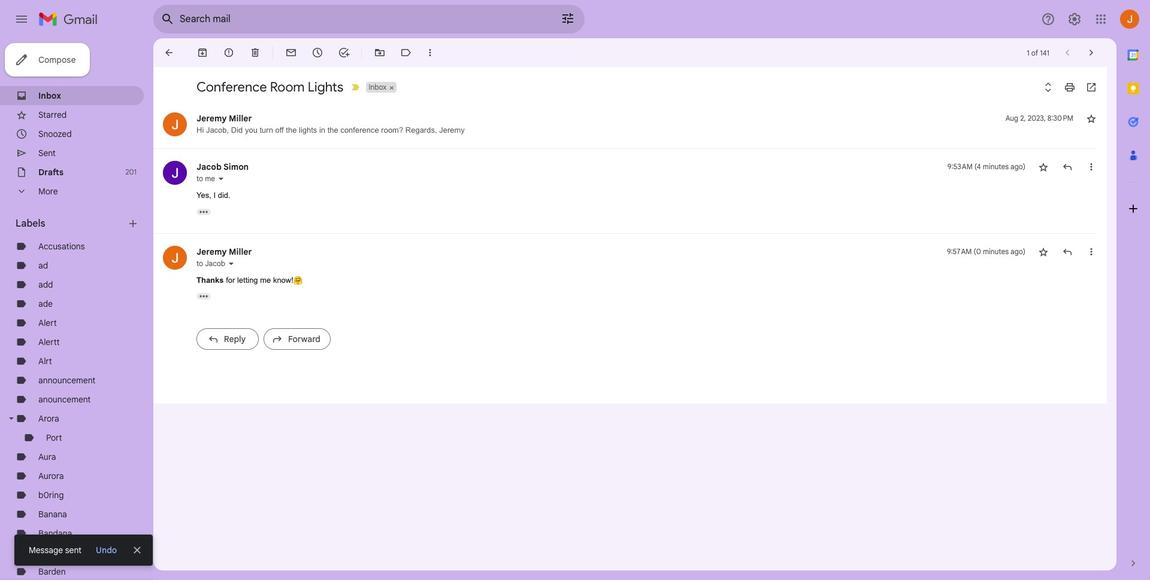 Task type: describe. For each thing, give the bounding box(es) containing it.
b0ring link
[[38, 491, 64, 501]]

you
[[245, 126, 257, 135]]

2 miller from the top
[[229, 246, 252, 257]]

port
[[46, 433, 62, 444]]

yes,
[[196, 191, 211, 200]]

2 vertical spatial jeremy
[[196, 246, 227, 257]]

2 jeremy miller from the top
[[196, 246, 252, 257]]

to for jeremy miller
[[196, 259, 203, 268]]

9:53 am (4 minutes ago)
[[947, 162, 1025, 171]]

jacob,
[[206, 126, 229, 135]]

drafts
[[38, 167, 64, 178]]

in
[[319, 126, 325, 135]]

jacob simon
[[196, 162, 249, 173]]

aura
[[38, 452, 56, 463]]

labels navigation
[[0, 38, 153, 581]]

ago) for jeremy miller
[[1011, 247, 1025, 256]]

hi
[[196, 126, 204, 135]]

search mail image
[[157, 8, 178, 30]]

settings image
[[1067, 12, 1082, 26]]

not starred checkbox for 8:30 pm
[[1085, 113, 1097, 125]]

delete image
[[249, 47, 261, 59]]

2,
[[1020, 114, 1026, 123]]

show details image
[[228, 260, 235, 267]]

aurora link
[[38, 471, 64, 482]]

labels heading
[[16, 218, 127, 230]]

support image
[[1041, 12, 1055, 26]]

lights
[[308, 79, 343, 95]]

move to image
[[374, 47, 386, 59]]

anouncement
[[38, 395, 91, 405]]

ad
[[38, 261, 48, 271]]

to jacob
[[196, 259, 225, 268]]

for
[[226, 276, 235, 285]]

main menu image
[[14, 12, 29, 26]]

list containing jeremy miller
[[153, 101, 1097, 361]]

201
[[125, 168, 137, 177]]

aug
[[1006, 114, 1018, 123]]

aug 2, 2023, 8:30 pm cell
[[1006, 113, 1073, 125]]

minutes for jeremy miller
[[983, 247, 1009, 256]]

banana link
[[38, 510, 67, 520]]

alertt link
[[38, 337, 60, 348]]

1 miller from the top
[[229, 113, 252, 124]]

1 vertical spatial jacob
[[205, 259, 225, 268]]

to for jacob simon
[[196, 174, 203, 183]]

alert containing message sent
[[14, 28, 1131, 567]]

141
[[1040, 48, 1049, 57]]

anouncement link
[[38, 395, 91, 405]]

1 of 141
[[1027, 48, 1049, 57]]

know!
[[273, 276, 293, 285]]

banana
[[38, 510, 67, 520]]

add to tasks image
[[338, 47, 350, 59]]

2023,
[[1028, 114, 1046, 123]]

regards,
[[405, 126, 437, 135]]

alert
[[38, 318, 57, 329]]

off
[[275, 126, 284, 135]]

port link
[[46, 433, 62, 444]]

1 horizontal spatial me
[[260, 276, 271, 285]]

gmail image
[[38, 7, 104, 31]]

(4
[[974, 162, 981, 171]]

more image
[[424, 47, 436, 59]]

labels
[[16, 218, 45, 230]]

announcement link
[[38, 376, 95, 386]]

conference room lights
[[196, 79, 343, 95]]

turn
[[260, 126, 273, 135]]

1 the from the left
[[286, 126, 297, 135]]

ade
[[38, 299, 53, 310]]

show trimmed content image
[[196, 293, 211, 300]]

room?
[[381, 126, 403, 135]]

snoozed link
[[38, 129, 72, 140]]

0 vertical spatial jeremy
[[196, 113, 227, 124]]

reply
[[224, 334, 246, 345]]

0 vertical spatial me
[[205, 174, 215, 183]]

sent link
[[38, 148, 56, 159]]

(0
[[974, 247, 981, 256]]

forward link
[[264, 329, 331, 350]]

conference
[[196, 79, 267, 95]]

drafts link
[[38, 167, 64, 178]]

lights
[[299, 126, 317, 135]]

9:57 am (0 minutes ago)
[[947, 247, 1025, 256]]

yes, i did.
[[196, 191, 233, 200]]

starred link
[[38, 110, 67, 120]]

simon
[[223, 162, 249, 173]]

undo
[[96, 546, 117, 556]]

letting
[[237, 276, 258, 285]]

aura link
[[38, 452, 56, 463]]

alrt link
[[38, 356, 52, 367]]

🤗 image
[[293, 276, 303, 286]]

inbox for inbox button
[[369, 83, 387, 92]]

alertt
[[38, 337, 60, 348]]

not starred checkbox for ago)
[[1037, 161, 1049, 173]]

add
[[38, 280, 53, 290]]

alrt
[[38, 356, 52, 367]]

barber link
[[38, 548, 64, 559]]

alert link
[[38, 318, 57, 329]]



Task type: locate. For each thing, give the bounding box(es) containing it.
show details image
[[217, 175, 225, 183]]

not starred image
[[1085, 113, 1097, 125]]

inbox inside labels navigation
[[38, 90, 61, 101]]

minutes right (0
[[983, 247, 1009, 256]]

0 vertical spatial jeremy miller
[[196, 113, 252, 124]]

me
[[205, 174, 215, 183], [260, 276, 271, 285]]

minutes for jacob simon
[[983, 162, 1009, 171]]

b0ring
[[38, 491, 64, 501]]

1 vertical spatial minutes
[[983, 247, 1009, 256]]

1 ago) from the top
[[1011, 162, 1025, 171]]

arora link
[[38, 414, 59, 425]]

jeremy miller
[[196, 113, 252, 124], [196, 246, 252, 257]]

older image
[[1085, 47, 1097, 59]]

1 vertical spatial not starred checkbox
[[1037, 161, 1049, 173]]

advanced search options image
[[556, 7, 580, 31]]

1 vertical spatial jeremy miller
[[196, 246, 252, 257]]

1 vertical spatial ago)
[[1011, 247, 1025, 256]]

thanks for letting me know!
[[196, 276, 293, 285]]

1 horizontal spatial inbox
[[369, 83, 387, 92]]

barden link
[[38, 567, 66, 578]]

bandana link
[[38, 529, 72, 540]]

not starred checkbox down "aug 2, 2023, 8:30 pm" "cell"
[[1037, 161, 1049, 173]]

jeremy up jacob,
[[196, 113, 227, 124]]

miller up did
[[229, 113, 252, 124]]

snoozed
[[38, 129, 72, 140]]

1 to from the top
[[196, 174, 203, 183]]

0 vertical spatial not starred checkbox
[[1085, 113, 1097, 125]]

archive image
[[196, 47, 208, 59]]

1 horizontal spatial the
[[327, 126, 338, 135]]

back to inbox image
[[163, 47, 175, 59]]

8:30 pm
[[1047, 114, 1073, 123]]

0 horizontal spatial not starred checkbox
[[1037, 161, 1049, 173]]

aurora
[[38, 471, 64, 482]]

add link
[[38, 280, 53, 290]]

None search field
[[153, 5, 585, 34]]

forward
[[288, 334, 320, 345]]

to me
[[196, 174, 215, 183]]

0 vertical spatial ago)
[[1011, 162, 1025, 171]]

of
[[1031, 48, 1038, 57]]

inbox button
[[366, 82, 388, 93]]

1
[[1027, 48, 1029, 57]]

minutes
[[983, 162, 1009, 171], [983, 247, 1009, 256]]

jacob up to me
[[196, 162, 222, 173]]

to up the yes,
[[196, 174, 203, 183]]

not starred checkbox right 8:30 pm
[[1085, 113, 1097, 125]]

snooze image
[[311, 47, 323, 59]]

jacob
[[196, 162, 222, 173], [205, 259, 225, 268]]

miller up show details image
[[229, 246, 252, 257]]

hi jacob, did you turn off the lights in the conference room? regards, jeremy
[[196, 126, 465, 135]]

conference
[[340, 126, 379, 135]]

did
[[231, 126, 243, 135]]

9:53 am (4 minutes ago) cell
[[947, 161, 1025, 173]]

1 vertical spatial to
[[196, 259, 203, 268]]

show trimmed content image
[[196, 209, 211, 215]]

message sent
[[29, 546, 81, 556]]

1 minutes from the top
[[983, 162, 1009, 171]]

did.
[[218, 191, 230, 200]]

inbox up starred link
[[38, 90, 61, 101]]

9:57 am
[[947, 247, 972, 256]]

ago)
[[1011, 162, 1025, 171], [1011, 247, 1025, 256]]

not starred image
[[1037, 161, 1049, 173]]

0 vertical spatial to
[[196, 174, 203, 183]]

inbox link
[[38, 90, 61, 101]]

the right in
[[327, 126, 338, 135]]

barden
[[38, 567, 66, 578]]

2 minutes from the top
[[983, 247, 1009, 256]]

ade link
[[38, 299, 53, 310]]

the right the 'off'
[[286, 126, 297, 135]]

Not starred checkbox
[[1037, 246, 1049, 258]]

0 horizontal spatial me
[[205, 174, 215, 183]]

inbox for the 'inbox' link on the left
[[38, 90, 61, 101]]

more button
[[0, 182, 144, 201]]

9:53 am
[[947, 162, 973, 171]]

Not starred checkbox
[[1085, 113, 1097, 125], [1037, 161, 1049, 173]]

0 vertical spatial jacob
[[196, 162, 222, 173]]

alert
[[14, 28, 1131, 567]]

2 the from the left
[[327, 126, 338, 135]]

1 vertical spatial jeremy
[[439, 126, 465, 135]]

miller
[[229, 113, 252, 124], [229, 246, 252, 257]]

9:57 am (0 minutes ago) cell
[[947, 246, 1025, 258]]

me left know!
[[260, 276, 271, 285]]

accusations link
[[38, 241, 85, 252]]

mark as unread image
[[285, 47, 297, 59]]

starred
[[38, 110, 67, 120]]

me left show details icon
[[205, 174, 215, 183]]

accusations
[[38, 241, 85, 252]]

i
[[213, 191, 216, 200]]

ad link
[[38, 261, 48, 271]]

compose
[[38, 55, 76, 65]]

jacob left show details image
[[205, 259, 225, 268]]

minutes right (4
[[983, 162, 1009, 171]]

ago) left not starred checkbox at right top
[[1011, 247, 1025, 256]]

barber
[[38, 548, 64, 559]]

undo alert
[[91, 540, 122, 562]]

2 ago) from the top
[[1011, 247, 1025, 256]]

ago) left not starred image
[[1011, 162, 1025, 171]]

compose button
[[5, 43, 90, 77]]

1 vertical spatial miller
[[229, 246, 252, 257]]

inbox inside inbox button
[[369, 83, 387, 92]]

ago) for jacob simon
[[1011, 162, 1025, 171]]

0 horizontal spatial the
[[286, 126, 297, 135]]

jeremy miller up jacob,
[[196, 113, 252, 124]]

more
[[38, 186, 58, 197]]

1 vertical spatial me
[[260, 276, 271, 285]]

inbox down 'move to' icon on the left top of page
[[369, 83, 387, 92]]

bandana
[[38, 529, 72, 540]]

announcement
[[38, 376, 95, 386]]

thanks
[[196, 276, 224, 285]]

jeremy
[[196, 113, 227, 124], [439, 126, 465, 135], [196, 246, 227, 257]]

labels image
[[400, 47, 412, 59]]

arora
[[38, 414, 59, 425]]

report spam image
[[223, 47, 235, 59]]

sent
[[38, 148, 56, 159]]

sent
[[65, 546, 81, 556]]

0 vertical spatial minutes
[[983, 162, 1009, 171]]

0 horizontal spatial inbox
[[38, 90, 61, 101]]

0 vertical spatial miller
[[229, 113, 252, 124]]

room
[[270, 79, 305, 95]]

2 to from the top
[[196, 259, 203, 268]]

aug 2, 2023, 8:30 pm
[[1006, 114, 1073, 123]]

message
[[29, 546, 63, 556]]

jeremy miller up show details image
[[196, 246, 252, 257]]

1 horizontal spatial not starred checkbox
[[1085, 113, 1097, 125]]

jeremy up to jacob
[[196, 246, 227, 257]]

Search mail text field
[[180, 13, 527, 25]]

inbox
[[369, 83, 387, 92], [38, 90, 61, 101]]

list
[[153, 101, 1097, 361]]

to up the thanks
[[196, 259, 203, 268]]

reply link
[[196, 329, 259, 350]]

tab list
[[1116, 38, 1150, 538]]

jeremy right regards, at the top left
[[439, 126, 465, 135]]

1 jeremy miller from the top
[[196, 113, 252, 124]]



Task type: vqa. For each thing, say whether or not it's contained in the screenshot.
the bottom Twinkle
no



